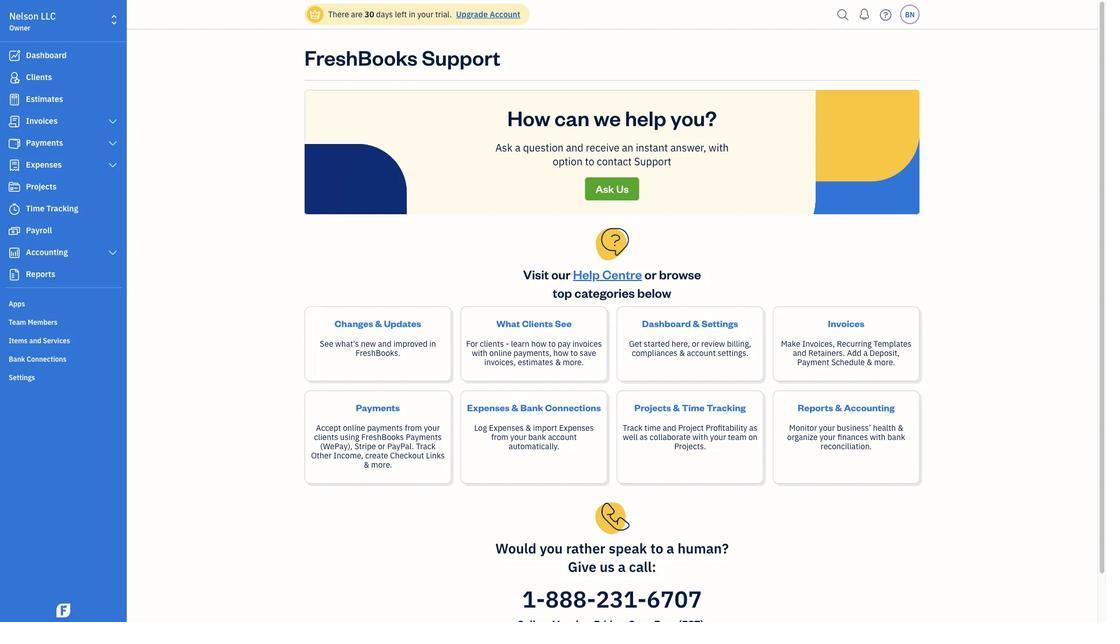 Task type: locate. For each thing, give the bounding box(es) containing it.
in right left
[[409, 9, 415, 20]]

tracking up profitability
[[707, 401, 746, 413]]

0 horizontal spatial settings
[[9, 373, 35, 382]]

review
[[701, 338, 725, 349]]

items and services
[[9, 336, 70, 345]]

track left time
[[623, 423, 643, 433]]

track inside accept online payments from your clients using freshbooks payments (wepay), stripe or paypal. track other income, create checkout links & more.
[[416, 441, 436, 452]]

chevron large down image
[[107, 139, 118, 148], [107, 248, 118, 258]]

0 vertical spatial support
[[422, 43, 500, 71]]

with for reports & accounting
[[870, 432, 886, 442]]

time right timer icon
[[26, 203, 44, 214]]

payments
[[367, 423, 403, 433]]

0 vertical spatial see
[[555, 317, 572, 329]]

with right finances
[[870, 432, 886, 442]]

with right collaborate
[[692, 432, 708, 442]]

1 horizontal spatial in
[[429, 338, 436, 349]]

from
[[405, 423, 422, 433], [491, 432, 508, 442]]

stripe
[[354, 441, 376, 452]]

1 vertical spatial accounting
[[844, 401, 895, 413]]

account down expenses & bank connections
[[548, 432, 577, 442]]

reports inside reports link
[[26, 269, 55, 279]]

in right improved
[[429, 338, 436, 349]]

us
[[616, 182, 629, 196]]

1 vertical spatial track
[[416, 441, 436, 452]]

expenses up log
[[467, 401, 510, 413]]

0 vertical spatial projects
[[26, 181, 57, 192]]

finances
[[838, 432, 868, 442]]

chevron large down image up expenses link
[[107, 139, 118, 148]]

account for bank
[[548, 432, 577, 442]]

started
[[644, 338, 670, 349]]

bank up import
[[520, 401, 543, 413]]

bank inside main element
[[9, 354, 25, 364]]

your inside track time and project profitability as well as collaborate with your team on projects.
[[710, 432, 726, 442]]

& down pay
[[555, 357, 561, 368]]

0 horizontal spatial projects
[[26, 181, 57, 192]]

bank down "items"
[[9, 354, 25, 364]]

using
[[340, 432, 359, 442]]

and up the option
[[566, 141, 583, 154]]

2 horizontal spatial payments
[[406, 432, 442, 442]]

1 vertical spatial see
[[320, 338, 333, 349]]

estimates link
[[3, 89, 123, 110]]

your left team
[[710, 432, 726, 442]]

more. down stripe
[[371, 459, 392, 470]]

account for settings
[[687, 348, 716, 358]]

account left settings.
[[687, 348, 716, 358]]

expenses
[[26, 159, 62, 170], [467, 401, 510, 413], [489, 423, 524, 433], [559, 423, 594, 433]]

ask left 'us' at right top
[[595, 182, 614, 196]]

to inside would you rather speak to a human? give us a call:
[[650, 540, 663, 557]]

projects.
[[674, 441, 706, 452]]

1 vertical spatial dashboard
[[642, 317, 691, 329]]

expenses inside main element
[[26, 159, 62, 170]]

with inside ask a question and receive an instant answer, with option to contact support
[[709, 141, 729, 154]]

payments up "payments"
[[356, 401, 400, 413]]

team members
[[9, 317, 58, 327]]

organize
[[787, 432, 818, 442]]

invoices,
[[802, 338, 835, 349]]

-
[[506, 338, 509, 349]]

1 horizontal spatial connections
[[545, 401, 601, 413]]

recurring
[[837, 338, 872, 349]]

help
[[625, 104, 666, 131]]

2 chevron large down image from the top
[[107, 248, 118, 258]]

payments up links
[[406, 432, 442, 442]]

chevron large down image down estimates link
[[107, 117, 118, 126]]

more. down pay
[[563, 357, 584, 368]]

support down upgrade
[[422, 43, 500, 71]]

save
[[580, 348, 596, 358]]

visit
[[523, 266, 549, 282]]

with inside monitor your business' health & organize your finances with bank reconciliation.
[[870, 432, 886, 442]]

1 horizontal spatial payments
[[356, 401, 400, 413]]

1 chevron large down image from the top
[[107, 117, 118, 126]]

as right well
[[640, 432, 648, 442]]

or right stripe
[[378, 441, 385, 452]]

payments down invoices link
[[26, 137, 63, 148]]

ask inside ask a question and receive an instant answer, with option to contact support
[[495, 141, 513, 154]]

clients up learn
[[522, 317, 553, 329]]

ask inside ask us "button"
[[595, 182, 614, 196]]

888-
[[545, 584, 596, 614]]

online inside accept online payments from your clients using freshbooks payments (wepay), stripe or paypal. track other income, create checkout links & more.
[[343, 423, 365, 433]]

your right monitor
[[819, 423, 835, 433]]

as
[[749, 423, 758, 433], [640, 432, 648, 442]]

& up project
[[673, 401, 680, 413]]

dashboard up started
[[642, 317, 691, 329]]

1 horizontal spatial support
[[634, 154, 671, 168]]

money image
[[7, 225, 21, 237]]

0 vertical spatial invoices
[[26, 116, 58, 126]]

payments,
[[514, 348, 551, 358]]

chevron large down image inside accounting link
[[107, 248, 118, 258]]

account
[[687, 348, 716, 358], [548, 432, 577, 442]]

1 vertical spatial clients
[[314, 432, 338, 442]]

settings up review
[[702, 317, 738, 329]]

projects for projects & time tracking
[[634, 401, 671, 413]]

2 vertical spatial payments
[[406, 432, 442, 442]]

1 vertical spatial chevron large down image
[[107, 161, 118, 170]]

from up paypal.
[[405, 423, 422, 433]]

1-888-231-6707
[[522, 584, 702, 614]]

more. inside for clients - learn how to pay invoices with online payments, how to save invoices, estimates & more.
[[563, 357, 584, 368]]

can
[[554, 104, 590, 131]]

0 vertical spatial dashboard
[[26, 50, 67, 60]]

what clients see
[[496, 317, 572, 329]]

dashboard inside dashboard link
[[26, 50, 67, 60]]

1 horizontal spatial tracking
[[707, 401, 746, 413]]

1 horizontal spatial from
[[491, 432, 508, 442]]

1 vertical spatial invoices
[[828, 317, 865, 329]]

0 horizontal spatial tracking
[[46, 203, 78, 214]]

0 horizontal spatial time
[[26, 203, 44, 214]]

clients left -
[[480, 338, 504, 349]]

dashboard up clients link
[[26, 50, 67, 60]]

to down receive
[[585, 154, 594, 168]]

account inside log expenses & import expenses from your bank account automatically.
[[548, 432, 577, 442]]

accounting up health
[[844, 401, 895, 413]]

& right started
[[679, 348, 685, 358]]

see left what's
[[320, 338, 333, 349]]

a left human?
[[667, 540, 674, 557]]

& up business'
[[835, 401, 842, 413]]

& up log expenses & import expenses from your bank account automatically. at the bottom of page
[[512, 401, 518, 413]]

your left finances
[[820, 432, 836, 442]]

freshbooks down are
[[304, 43, 418, 71]]

projects inside main element
[[26, 181, 57, 192]]

upgrade
[[456, 9, 488, 20]]

0 vertical spatial account
[[687, 348, 716, 358]]

settings
[[702, 317, 738, 329], [9, 373, 35, 382]]

1 horizontal spatial dashboard
[[642, 317, 691, 329]]

and right time
[[663, 423, 676, 433]]

tracking down projects link
[[46, 203, 78, 214]]

1 vertical spatial account
[[548, 432, 577, 442]]

1 vertical spatial ask
[[595, 182, 614, 196]]

chevron large down image
[[107, 117, 118, 126], [107, 161, 118, 170]]

0 vertical spatial connections
[[27, 354, 66, 364]]

with left -
[[472, 348, 487, 358]]

a inside ask a question and receive an instant answer, with option to contact support
[[515, 141, 521, 154]]

and inside see what's new and improved in freshbooks.
[[378, 338, 392, 349]]

0 horizontal spatial or
[[378, 441, 385, 452]]

0 horizontal spatial as
[[640, 432, 648, 442]]

or inside accept online payments from your clients using freshbooks payments (wepay), stripe or paypal. track other income, create checkout links & more.
[[378, 441, 385, 452]]

support down instant
[[634, 154, 671, 168]]

1 vertical spatial connections
[[545, 401, 601, 413]]

reports for reports & accounting
[[798, 401, 833, 413]]

1 horizontal spatial clients
[[522, 317, 553, 329]]

0 horizontal spatial clients
[[26, 72, 52, 82]]

your inside accept online payments from your clients using freshbooks payments (wepay), stripe or paypal. track other income, create checkout links & more.
[[424, 423, 440, 433]]

1 vertical spatial freshbooks
[[361, 432, 404, 442]]

0 horizontal spatial bank
[[528, 432, 546, 442]]

0 horizontal spatial invoices
[[26, 116, 58, 126]]

& left import
[[526, 423, 531, 433]]

0 horizontal spatial from
[[405, 423, 422, 433]]

deposit,
[[870, 348, 900, 358]]

bank connections
[[9, 354, 66, 364]]

1 horizontal spatial see
[[555, 317, 572, 329]]

online right for
[[489, 348, 512, 358]]

and inside main element
[[29, 336, 41, 345]]

with inside for clients - learn how to pay invoices with online payments, how to save invoices, estimates & more.
[[472, 348, 487, 358]]

for clients - learn how to pay invoices with online payments, how to save invoices, estimates & more.
[[466, 338, 602, 368]]

0 vertical spatial settings
[[702, 317, 738, 329]]

0 vertical spatial chevron large down image
[[107, 139, 118, 148]]

health
[[873, 423, 896, 433]]

clients inside main element
[[26, 72, 52, 82]]

2 bank from the left
[[887, 432, 905, 442]]

checkout
[[390, 450, 424, 461]]

bank inside log expenses & import expenses from your bank account automatically.
[[528, 432, 546, 442]]

0 vertical spatial ask
[[495, 141, 513, 154]]

more. down "templates"
[[874, 357, 895, 368]]

accounting link
[[3, 243, 123, 263]]

1 vertical spatial reports
[[798, 401, 833, 413]]

from right log
[[491, 432, 508, 442]]

expenses right import
[[559, 423, 594, 433]]

0 vertical spatial in
[[409, 9, 415, 20]]

services
[[43, 336, 70, 345]]

1 vertical spatial bank
[[520, 401, 543, 413]]

expenses down payments link
[[26, 159, 62, 170]]

0 vertical spatial tracking
[[46, 203, 78, 214]]

1 horizontal spatial accounting
[[844, 401, 895, 413]]

& right health
[[898, 423, 903, 433]]

retainers.
[[808, 348, 845, 358]]

chevron large down image for invoices
[[107, 117, 118, 126]]

import
[[533, 423, 557, 433]]

billing,
[[727, 338, 751, 349]]

chevron large down image up projects link
[[107, 161, 118, 170]]

0 horizontal spatial dashboard
[[26, 50, 67, 60]]

top
[[553, 284, 572, 301]]

and
[[566, 141, 583, 154], [29, 336, 41, 345], [378, 338, 392, 349], [793, 348, 807, 358], [663, 423, 676, 433]]

1 vertical spatial or
[[692, 338, 699, 349]]

0 horizontal spatial online
[[343, 423, 365, 433]]

& inside monitor your business' health & organize your finances with bank reconciliation.
[[898, 423, 903, 433]]

projects up time
[[634, 401, 671, 413]]

automatically.
[[509, 441, 559, 452]]

0 horizontal spatial connections
[[27, 354, 66, 364]]

online inside for clients - learn how to pay invoices with online payments, how to save invoices, estimates & more.
[[489, 348, 512, 358]]

dashboard image
[[7, 50, 21, 62]]

call:
[[629, 558, 656, 576]]

see what's new and improved in freshbooks.
[[320, 338, 436, 358]]

invoices up recurring
[[828, 317, 865, 329]]

connections up import
[[545, 401, 601, 413]]

connections down items and services
[[27, 354, 66, 364]]

in for left
[[409, 9, 415, 20]]

monitor
[[789, 423, 817, 433]]

0 vertical spatial accounting
[[26, 247, 68, 258]]

expense image
[[7, 160, 21, 171]]

team
[[728, 432, 747, 442]]

your up links
[[424, 423, 440, 433]]

0 vertical spatial bank
[[9, 354, 25, 364]]

reports right report image
[[26, 269, 55, 279]]

freshbooks up create
[[361, 432, 404, 442]]

0 vertical spatial track
[[623, 423, 643, 433]]

projects & time tracking
[[634, 401, 746, 413]]

speak
[[609, 540, 647, 557]]

accounting down payroll
[[26, 247, 68, 258]]

online up stripe
[[343, 423, 365, 433]]

projects up time tracking in the left top of the page
[[26, 181, 57, 192]]

new
[[361, 338, 376, 349]]

payments
[[26, 137, 63, 148], [356, 401, 400, 413], [406, 432, 442, 442]]

1 vertical spatial chevron large down image
[[107, 248, 118, 258]]

settings down bank connections
[[9, 373, 35, 382]]

chart image
[[7, 247, 21, 259]]

a right add
[[863, 348, 868, 358]]

and right "items"
[[29, 336, 41, 345]]

0 vertical spatial clients
[[26, 72, 52, 82]]

0 horizontal spatial accounting
[[26, 247, 68, 258]]

would
[[495, 540, 536, 557]]

& right add
[[867, 357, 872, 368]]

0 vertical spatial payments
[[26, 137, 63, 148]]

see up pay
[[555, 317, 572, 329]]

changes
[[335, 317, 373, 329]]

0 vertical spatial online
[[489, 348, 512, 358]]

schedule
[[831, 357, 865, 368]]

2 horizontal spatial more.
[[874, 357, 895, 368]]

chevron large down image inside payments link
[[107, 139, 118, 148]]

0 horizontal spatial how
[[531, 338, 547, 349]]

1 vertical spatial settings
[[9, 373, 35, 382]]

project
[[678, 423, 704, 433]]

your left import
[[510, 432, 526, 442]]

projects
[[26, 181, 57, 192], [634, 401, 671, 413]]

and right new on the left bottom
[[378, 338, 392, 349]]

how up estimates
[[531, 338, 547, 349]]

in inside see what's new and improved in freshbooks.
[[429, 338, 436, 349]]

accounting inside main element
[[26, 247, 68, 258]]

ask a question and receive an instant answer, with option to contact support
[[495, 141, 729, 168]]

as right team
[[749, 423, 758, 433]]

chevron large down image for expenses
[[107, 161, 118, 170]]

account
[[490, 9, 520, 20]]

1 horizontal spatial more.
[[563, 357, 584, 368]]

invoices down estimates in the left top of the page
[[26, 116, 58, 126]]

invoice image
[[7, 116, 21, 127]]

to up call:
[[650, 540, 663, 557]]

time up project
[[682, 401, 705, 413]]

chevron large down image down 'payroll' link at left
[[107, 248, 118, 258]]

0 vertical spatial time
[[26, 203, 44, 214]]

2 vertical spatial or
[[378, 441, 385, 452]]

1 horizontal spatial settings
[[702, 317, 738, 329]]

bank right business'
[[887, 432, 905, 442]]

0 horizontal spatial reports
[[26, 269, 55, 279]]

with right answer,
[[709, 141, 729, 154]]

0 horizontal spatial account
[[548, 432, 577, 442]]

1 vertical spatial support
[[634, 154, 671, 168]]

1 vertical spatial tracking
[[707, 401, 746, 413]]

& inside get started here, or review billing, compliances & account settings.
[[679, 348, 685, 358]]

ask down how
[[495, 141, 513, 154]]

0 horizontal spatial clients
[[314, 432, 338, 442]]

1 vertical spatial in
[[429, 338, 436, 349]]

support
[[422, 43, 500, 71], [634, 154, 671, 168]]

reports up monitor
[[798, 401, 833, 413]]

question
[[523, 141, 564, 154]]

0 horizontal spatial in
[[409, 9, 415, 20]]

payment
[[797, 357, 829, 368]]

connections
[[27, 354, 66, 364], [545, 401, 601, 413]]

and left retainers.
[[793, 348, 807, 358]]

see inside see what's new and improved in freshbooks.
[[320, 338, 333, 349]]

clients up estimates in the left top of the page
[[26, 72, 52, 82]]

1 horizontal spatial projects
[[634, 401, 671, 413]]

0 horizontal spatial ask
[[495, 141, 513, 154]]

dashboard for dashboard & settings
[[642, 317, 691, 329]]

1 horizontal spatial track
[[623, 423, 643, 433]]

1 chevron large down image from the top
[[107, 139, 118, 148]]

categories
[[575, 284, 635, 301]]

0 horizontal spatial see
[[320, 338, 333, 349]]

track right paypal.
[[416, 441, 436, 452]]

1 horizontal spatial online
[[489, 348, 512, 358]]

time inside main element
[[26, 203, 44, 214]]

collaborate
[[650, 432, 691, 442]]

rather
[[566, 540, 605, 557]]

payment image
[[7, 138, 21, 149]]

1 horizontal spatial clients
[[480, 338, 504, 349]]

1 horizontal spatial or
[[645, 266, 657, 282]]

0 vertical spatial chevron large down image
[[107, 117, 118, 126]]

and inside ask a question and receive an instant answer, with option to contact support
[[566, 141, 583, 154]]

ask for ask a question and receive an instant answer, with option to contact support
[[495, 141, 513, 154]]

1 horizontal spatial bank
[[520, 401, 543, 413]]

bn button
[[900, 5, 920, 24]]

time
[[26, 203, 44, 214], [682, 401, 705, 413]]

bank down expenses & bank connections
[[528, 432, 546, 442]]

1 vertical spatial time
[[682, 401, 705, 413]]

projects for projects
[[26, 181, 57, 192]]

2 chevron large down image from the top
[[107, 161, 118, 170]]

1 vertical spatial projects
[[634, 401, 671, 413]]

more.
[[563, 357, 584, 368], [874, 357, 895, 368], [371, 459, 392, 470]]

2 horizontal spatial or
[[692, 338, 699, 349]]

freshbooks.
[[356, 348, 400, 358]]

chevron large down image inside invoices link
[[107, 117, 118, 126]]

report image
[[7, 269, 21, 281]]

0 horizontal spatial more.
[[371, 459, 392, 470]]

clients up "other"
[[314, 432, 338, 442]]

with for how can we help you?
[[709, 141, 729, 154]]

crown image
[[309, 8, 321, 20]]

how left save
[[553, 348, 569, 358]]

chevron large down image for accounting
[[107, 248, 118, 258]]

to
[[585, 154, 594, 168], [548, 338, 556, 349], [571, 348, 578, 358], [650, 540, 663, 557]]

online
[[489, 348, 512, 358], [343, 423, 365, 433]]

0 horizontal spatial track
[[416, 441, 436, 452]]

a inside 'make invoices, recurring templates and retainers. add a deposit, payment schedule & more.'
[[863, 348, 868, 358]]

1 horizontal spatial ask
[[595, 182, 614, 196]]

a left the 'question'
[[515, 141, 521, 154]]

1 bank from the left
[[528, 432, 546, 442]]

0 vertical spatial freshbooks
[[304, 43, 418, 71]]

see
[[555, 317, 572, 329], [320, 338, 333, 349]]

account inside get started here, or review billing, compliances & account settings.
[[687, 348, 716, 358]]

& down stripe
[[364, 459, 369, 470]]

dashboard for dashboard
[[26, 50, 67, 60]]

how can we help you?
[[507, 104, 717, 131]]

or up below
[[645, 266, 657, 282]]

0 horizontal spatial bank
[[9, 354, 25, 364]]

0 vertical spatial reports
[[26, 269, 55, 279]]

1 vertical spatial online
[[343, 423, 365, 433]]

trial.
[[435, 9, 452, 20]]

or right here, on the right bottom
[[692, 338, 699, 349]]

0 vertical spatial clients
[[480, 338, 504, 349]]

1 horizontal spatial account
[[687, 348, 716, 358]]

0 vertical spatial or
[[645, 266, 657, 282]]

1-
[[522, 584, 545, 614]]



Task type: describe. For each thing, give the bounding box(es) containing it.
& inside 'make invoices, recurring templates and retainers. add a deposit, payment schedule & more.'
[[867, 357, 872, 368]]

receive
[[586, 141, 619, 154]]

other
[[311, 450, 332, 461]]

a right us
[[618, 558, 626, 576]]

payments inside accept online payments from your clients using freshbooks payments (wepay), stripe or paypal. track other income, create checkout links & more.
[[406, 432, 442, 442]]

or inside get started here, or review billing, compliances & account settings.
[[692, 338, 699, 349]]

to left save
[[571, 348, 578, 358]]

instant
[[636, 141, 668, 154]]

freshbooks support
[[304, 43, 500, 71]]

team
[[9, 317, 26, 327]]

notifications image
[[855, 3, 874, 26]]

more. inside 'make invoices, recurring templates and retainers. add a deposit, payment schedule & more.'
[[874, 357, 895, 368]]

to left pay
[[548, 338, 556, 349]]

give
[[568, 558, 596, 576]]

invoices link
[[3, 111, 123, 132]]

1 horizontal spatial time
[[682, 401, 705, 413]]

accept
[[316, 423, 341, 433]]

or inside the visit our help centre or browse top categories below
[[645, 266, 657, 282]]

1 horizontal spatial how
[[553, 348, 569, 358]]

& up new on the left bottom
[[375, 317, 382, 329]]

& inside accept online payments from your clients using freshbooks payments (wepay), stripe or paypal. track other income, create checkout links & more.
[[364, 459, 369, 470]]

clients link
[[3, 67, 123, 88]]

payments inside main element
[[26, 137, 63, 148]]

ask us
[[595, 182, 629, 196]]

updates
[[384, 317, 421, 329]]

improved
[[393, 338, 428, 349]]

settings link
[[3, 368, 123, 385]]

project image
[[7, 181, 21, 193]]

ask us button
[[585, 177, 639, 200]]

to inside ask a question and receive an instant answer, with option to contact support
[[585, 154, 594, 168]]

us
[[600, 558, 615, 576]]

estimates
[[518, 357, 553, 368]]

left
[[395, 9, 407, 20]]

pay
[[558, 338, 571, 349]]

centre
[[602, 266, 642, 282]]

(wepay),
[[320, 441, 353, 452]]

visit our help centre or browse top categories below
[[523, 266, 701, 301]]

search image
[[834, 6, 852, 23]]

expenses & bank connections
[[467, 401, 601, 413]]

bank inside monitor your business' health & organize your finances with bank reconciliation.
[[887, 432, 905, 442]]

payroll link
[[3, 221, 123, 241]]

add
[[847, 348, 862, 358]]

estimate image
[[7, 94, 21, 105]]

would you rather speak to a human? give us a call:
[[495, 540, 729, 576]]

you?
[[670, 104, 717, 131]]

human?
[[678, 540, 729, 557]]

below
[[637, 284, 671, 301]]

links
[[426, 450, 445, 461]]

estimates
[[26, 94, 63, 104]]

30
[[365, 9, 374, 20]]

1 vertical spatial payments
[[356, 401, 400, 413]]

go to help image
[[877, 6, 895, 23]]

invoices
[[573, 338, 602, 349]]

projects link
[[3, 177, 123, 198]]

option
[[553, 154, 583, 168]]

apps
[[9, 299, 25, 308]]

upgrade account link
[[454, 9, 520, 20]]

on
[[748, 432, 758, 442]]

help centre link
[[573, 266, 642, 282]]

more. inside accept online payments from your clients using freshbooks payments (wepay), stripe or paypal. track other income, create checkout links & more.
[[371, 459, 392, 470]]

connections inside main element
[[27, 354, 66, 364]]

profitability
[[706, 423, 747, 433]]

your inside log expenses & import expenses from your bank account automatically.
[[510, 432, 526, 442]]

1 vertical spatial clients
[[522, 317, 553, 329]]

& inside for clients - learn how to pay invoices with online payments, how to save invoices, estimates & more.
[[555, 357, 561, 368]]

reports link
[[3, 264, 123, 285]]

track inside track time and project profitability as well as collaborate with your team on projects.
[[623, 423, 643, 433]]

an
[[622, 141, 633, 154]]

income,
[[333, 450, 363, 461]]

changes & updates
[[335, 317, 421, 329]]

in for improved
[[429, 338, 436, 349]]

paypal.
[[387, 441, 414, 452]]

freshbooks image
[[54, 604, 73, 618]]

timer image
[[7, 203, 21, 215]]

get started here, or review billing, compliances & account settings.
[[629, 338, 751, 358]]

clients inside accept online payments from your clients using freshbooks payments (wepay), stripe or paypal. track other income, create checkout links & more.
[[314, 432, 338, 442]]

support inside ask a question and receive an instant answer, with option to contact support
[[634, 154, 671, 168]]

0 horizontal spatial support
[[422, 43, 500, 71]]

you
[[540, 540, 563, 557]]

from inside accept online payments from your clients using freshbooks payments (wepay), stripe or paypal. track other income, create checkout links & more.
[[405, 423, 422, 433]]

settings inside main element
[[9, 373, 35, 382]]

231-
[[596, 584, 647, 614]]

accept online payments from your clients using freshbooks payments (wepay), stripe or paypal. track other income, create checkout links & more.
[[311, 423, 445, 470]]

payments link
[[3, 133, 123, 154]]

client image
[[7, 72, 21, 84]]

expenses link
[[3, 155, 123, 176]]

bank connections link
[[3, 350, 123, 367]]

monitor your business' health & organize your finances with bank reconciliation.
[[787, 423, 905, 452]]

freshbooks inside accept online payments from your clients using freshbooks payments (wepay), stripe or paypal. track other income, create checkout links & more.
[[361, 432, 404, 442]]

contact
[[597, 154, 632, 168]]

ask for ask us
[[595, 182, 614, 196]]

with inside track time and project profitability as well as collaborate with your team on projects.
[[692, 432, 708, 442]]

chevron large down image for payments
[[107, 139, 118, 148]]

settings.
[[718, 348, 749, 358]]

clients inside for clients - learn how to pay invoices with online payments, how to save invoices, estimates & more.
[[480, 338, 504, 349]]

time tracking link
[[3, 199, 123, 219]]

help
[[573, 266, 600, 282]]

browse
[[659, 266, 701, 282]]

from inside log expenses & import expenses from your bank account automatically.
[[491, 432, 508, 442]]

main element
[[0, 0, 156, 622]]

reports for reports
[[26, 269, 55, 279]]

here,
[[672, 338, 690, 349]]

with for what clients see
[[472, 348, 487, 358]]

get
[[629, 338, 642, 349]]

track time and project profitability as well as collaborate with your team on projects.
[[623, 423, 758, 452]]

invoices,
[[484, 357, 516, 368]]

team members link
[[3, 313, 123, 330]]

make
[[781, 338, 800, 349]]

reports & accounting
[[798, 401, 895, 413]]

log
[[474, 423, 487, 433]]

owner
[[9, 23, 30, 32]]

and inside track time and project profitability as well as collaborate with your team on projects.
[[663, 423, 676, 433]]

create
[[365, 450, 388, 461]]

& inside log expenses & import expenses from your bank account automatically.
[[526, 423, 531, 433]]

dashboard link
[[3, 46, 123, 66]]

1 horizontal spatial invoices
[[828, 317, 865, 329]]

for
[[466, 338, 478, 349]]

1 horizontal spatial as
[[749, 423, 758, 433]]

tracking inside main element
[[46, 203, 78, 214]]

llc
[[41, 10, 56, 22]]

and inside 'make invoices, recurring templates and retainers. add a deposit, payment schedule & more.'
[[793, 348, 807, 358]]

invoices inside main element
[[26, 116, 58, 126]]

payroll
[[26, 225, 52, 236]]

members
[[28, 317, 58, 327]]

& up get started here, or review billing, compliances & account settings.
[[693, 317, 700, 329]]

expenses right log
[[489, 423, 524, 433]]

your left the trial.
[[417, 9, 433, 20]]

what
[[496, 317, 520, 329]]

time
[[645, 423, 661, 433]]



Task type: vqa. For each thing, say whether or not it's contained in the screenshot.


